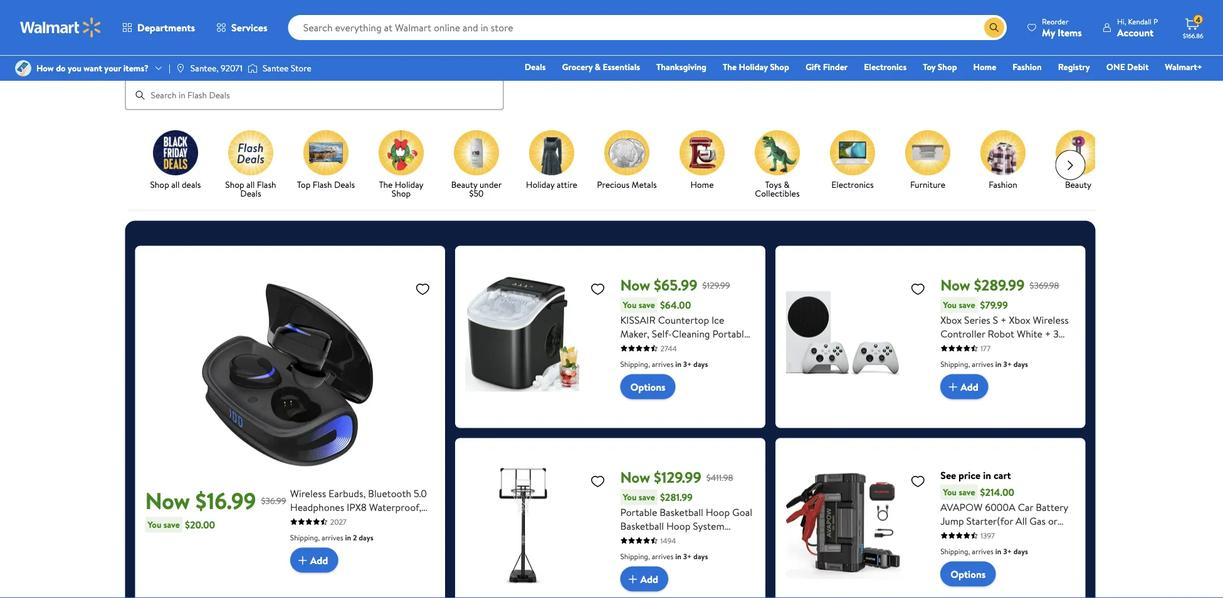 Task type: vqa. For each thing, say whether or not it's contained in the screenshot.
the Netflix Hub
no



Task type: describe. For each thing, give the bounding box(es) containing it.
hours
[[290, 556, 316, 570]]

add button for now $129.99
[[620, 567, 668, 592]]

indoor
[[689, 547, 717, 561]]

you for now $65.99
[[623, 299, 637, 311]]

charge
[[969, 556, 1000, 570]]

top flash deals image
[[303, 130, 348, 175]]

0 horizontal spatial |
[[169, 62, 170, 74]]

add to cart image for now $289.99
[[946, 380, 961, 395]]

$36.99
[[261, 495, 286, 507]]

21
[[404, 542, 412, 556]]

you for now $289.99
[[943, 299, 957, 311]]

essentials
[[603, 61, 640, 73]]

2 vertical spatial jump
[[992, 570, 1015, 583]]

metals
[[631, 178, 657, 191]]

you for now $129.99
[[623, 492, 637, 504]]

0 vertical spatial jump
[[941, 514, 964, 528]]

6 inside you save $64.00 kissair countertop ice maker, self-cleaning portable ice maker machine with handle, 9 bullet-shaped ice cubes ready in 6 mins, 26lbs/24h with ice scoop and basket for home/kitchen/party
[[689, 368, 695, 382]]

now $16.99 $36.99
[[145, 485, 286, 517]]

all for deals
[[171, 178, 179, 191]]

gym
[[365, 570, 385, 583]]

furniture link
[[895, 130, 960, 192]]

reorder
[[1042, 16, 1069, 27]]

powerful
[[1013, 528, 1052, 542]]

portable inside you save $64.00 kissair countertop ice maker, self-cleaning portable ice maker machine with handle, 9 bullet-shaped ice cubes ready in 6 mins, 26lbs/24h with ice scoop and basket for home/kitchen/party
[[713, 327, 749, 341]]

built- inside wireless earbuds, bluetooth 5.0 headphones ipx8 waterproof, hight-fidelity stereo sound quality in ear headset, built-in mic led charging case & 21 hours playtime, for smartphones laptops running gym
[[392, 528, 415, 542]]

shop left deals
[[150, 178, 169, 191]]

1 vertical spatial electronics link
[[820, 130, 885, 192]]

days for now $129.99
[[694, 551, 708, 562]]

0 vertical spatial the
[[723, 61, 737, 73]]

ice right shaped
[[727, 355, 740, 368]]

all filters button
[[125, 10, 197, 30]]

you inside see price in cart you save $214.00 avapow 6000a car battery jump starter(for all gas or upto 12l diesel) powerful car jump starter with dual usb quick charge and dc output,12v jump pack with built-in led bright light
[[943, 487, 957, 499]]

in.
[[727, 533, 737, 547]]

1 horizontal spatial the holiday shop
[[723, 61, 789, 73]]

gas
[[1030, 514, 1046, 528]]

basket
[[620, 396, 649, 410]]

walmart+ link
[[1160, 60, 1208, 74]]

sort and filter section element
[[110, 0, 1113, 40]]

save inside you save $20.00
[[163, 519, 180, 531]]

0 horizontal spatial hoop
[[667, 520, 691, 533]]

your
[[104, 62, 121, 74]]

search icon image
[[989, 23, 999, 33]]

$214.00
[[980, 486, 1015, 500]]

0 horizontal spatial +
[[1001, 313, 1007, 327]]

countertop
[[658, 313, 709, 327]]

shipping, arrives in 3+ days for $65.99
[[620, 359, 708, 370]]

$64.00
[[660, 299, 691, 312]]

2 xbox from the left
[[1009, 313, 1030, 327]]

kendall
[[1128, 16, 1152, 27]]

Search search field
[[288, 15, 1007, 40]]

adjustable
[[652, 533, 698, 547]]

add to favorites list, xbox series s + xbox wireless controller robot white + 3 month game pass image
[[910, 281, 926, 297]]

1 horizontal spatial hoop
[[706, 506, 730, 520]]

reorder my items
[[1042, 16, 1082, 39]]

1 vertical spatial the holiday shop
[[379, 178, 423, 199]]

deals left grocery
[[525, 61, 546, 73]]

now for now $289.99
[[941, 275, 971, 296]]

and for charge
[[1003, 556, 1018, 570]]

1 horizontal spatial +
[[1045, 327, 1051, 341]]

1 xbox from the left
[[941, 313, 962, 327]]

s
[[993, 313, 998, 327]]

| inside sort and filter section element
[[1002, 13, 1004, 27]]

filters
[[161, 14, 183, 26]]

for inside wireless earbuds, bluetooth 5.0 headphones ipx8 waterproof, hight-fidelity stereo sound quality in ear headset, built-in mic led charging case & 21 hours playtime, for smartphones laptops running gym
[[361, 556, 374, 570]]

shipping, inside now $16.99 group
[[290, 533, 320, 543]]

maker
[[636, 341, 663, 355]]

grocery
[[562, 61, 593, 73]]

ipx8
[[347, 501, 367, 514]]

0 vertical spatial fashion link
[[1007, 60, 1048, 74]]

with inside you save $281.99 portable basketball hoop goal basketball hoop system height adjustable 7 ft. 6 in. - 10 ft. with 44 inch indoor outdoor pvc backboard material
[[632, 547, 651, 561]]

beauty for beauty
[[1065, 178, 1091, 191]]

santee, 92071
[[190, 62, 243, 74]]

0 vertical spatial home
[[973, 61, 996, 73]]

with down bullet- at the right of the page
[[671, 382, 689, 396]]

0 vertical spatial fashion
[[1013, 61, 1042, 73]]

the holiday shop link for top flash deals link
[[368, 130, 434, 200]]

1 vertical spatial fashion
[[989, 178, 1017, 191]]

beauty for beauty under $50
[[451, 178, 477, 191]]

days down powerful
[[1014, 546, 1028, 557]]

quality
[[290, 528, 322, 542]]

with up mins, on the bottom
[[704, 341, 723, 355]]

in down machine
[[675, 359, 681, 370]]

dual
[[1020, 542, 1040, 556]]

shaped
[[693, 355, 725, 368]]

1 horizontal spatial ft.
[[707, 533, 717, 547]]

pack
[[1018, 570, 1038, 583]]

home/kitchen/party
[[620, 410, 711, 424]]

grocery & essentials
[[562, 61, 640, 73]]

deals down top flash deals image on the left
[[334, 178, 355, 191]]

in-store
[[226, 14, 256, 26]]

in down diesel)
[[996, 546, 1002, 557]]

add to cart image
[[295, 553, 310, 568]]

ice left maker
[[620, 341, 633, 355]]

1 vertical spatial electronics
[[831, 178, 874, 191]]

options link for for
[[620, 375, 676, 400]]

now $16.99 group
[[145, 256, 435, 599]]

deals
[[181, 178, 201, 191]]

& for grocery
[[595, 61, 601, 73]]

flash inside shop all flash deals
[[257, 178, 276, 191]]

beauty under $50 image
[[454, 130, 499, 175]]

wireless inside wireless earbuds, bluetooth 5.0 headphones ipx8 waterproof, hight-fidelity stereo sound quality in ear headset, built-in mic led charging case & 21 hours playtime, for smartphones laptops running gym
[[290, 487, 326, 501]]

2 horizontal spatial holiday
[[739, 61, 768, 73]]

shipping, for now $289.99
[[941, 359, 970, 370]]

$281.99
[[660, 491, 693, 505]]

add to favorites list, portable basketball hoop goal basketball hoop system height adjustable 7 ft. 6 in. - 10 ft. with 44 inch indoor outdoor pvc backboard material image
[[590, 474, 605, 489]]

case
[[371, 542, 392, 556]]

basketball down '$281.99'
[[660, 506, 703, 520]]

in inside now $129.99 group
[[675, 551, 681, 562]]

laptops
[[290, 570, 324, 583]]

walmart image
[[20, 18, 102, 38]]

add button inside now $16.99 group
[[290, 548, 338, 573]]

registry
[[1058, 61, 1090, 73]]

system
[[693, 520, 725, 533]]

add inside now $16.99 group
[[310, 554, 328, 568]]

controller
[[941, 327, 985, 341]]

2744
[[661, 343, 677, 354]]

in-
[[226, 14, 236, 26]]

precious
[[597, 178, 629, 191]]

the holiday shop image
[[378, 130, 424, 175]]

$20.00
[[185, 519, 215, 532]]

furniture
[[910, 178, 945, 191]]

Flash Deals search field
[[110, 55, 1113, 110]]

all for flash
[[246, 178, 254, 191]]

add to favorites list, wireless earbuds, bluetooth 5.0 headphones ipx8 waterproof, hight-fidelity stereo sound quality in ear headset, built-in mic led charging case & 21 hours playtime, for smartphones laptops running gym image
[[415, 281, 430, 297]]

shop inside the holiday shop
[[391, 187, 410, 199]]

usb
[[1042, 542, 1061, 556]]

top
[[297, 178, 310, 191]]

shipping, arrives in 2 days
[[290, 533, 373, 543]]

services
[[231, 21, 267, 34]]

7
[[700, 533, 705, 547]]

deals inside search field
[[153, 55, 180, 71]]

shop inside shop all flash deals
[[225, 178, 244, 191]]

now for now $65.99
[[620, 275, 650, 296]]

services button
[[206, 13, 278, 43]]

toys & collectibles
[[755, 178, 799, 199]]

0 vertical spatial electronics
[[864, 61, 907, 73]]

in inside you save $64.00 kissair countertop ice maker, self-cleaning portable ice maker machine with handle, 9 bullet-shaped ice cubes ready in 6 mins, 26lbs/24h with ice scoop and basket for home/kitchen/party
[[679, 368, 687, 382]]

3
[[1053, 327, 1059, 341]]

departments
[[137, 21, 195, 34]]

now for now $16.99
[[145, 485, 190, 517]]

items
[[1058, 25, 1082, 39]]

stereo
[[353, 514, 382, 528]]

the holiday shop link for thanksgiving link
[[717, 60, 795, 74]]

in left 'ear'
[[324, 528, 332, 542]]

92071
[[221, 62, 243, 74]]

shop right toy
[[938, 61, 957, 73]]

running
[[327, 570, 362, 583]]

cart
[[994, 469, 1011, 483]]

shop all deals
[[150, 178, 201, 191]]

all filters
[[149, 14, 183, 26]]

attire
[[556, 178, 577, 191]]

0 horizontal spatial home
[[690, 178, 714, 191]]

how
[[36, 62, 54, 74]]

3+ down diesel)
[[1003, 546, 1012, 557]]

home link for toy shop link
[[968, 60, 1002, 74]]

options for output,12v
[[951, 568, 986, 582]]

led inside wireless earbuds, bluetooth 5.0 headphones ipx8 waterproof, hight-fidelity stereo sound quality in ear headset, built-in mic led charging case & 21 hours playtime, for smartphones laptops running gym
[[308, 542, 327, 556]]

26lbs/24h
[[620, 382, 668, 396]]

white
[[1017, 327, 1043, 341]]

1 horizontal spatial holiday
[[526, 178, 554, 191]]

gift finder link
[[800, 60, 853, 74]]

playtime,
[[319, 556, 359, 570]]

in right 21
[[415, 528, 423, 542]]

now for now $129.99
[[620, 467, 650, 488]]

shipping, arrives in 3+ days for $129.99
[[620, 551, 708, 562]]

add to cart image for now $129.99
[[625, 572, 640, 587]]

portable inside you save $281.99 portable basketball hoop goal basketball hoop system height adjustable 7 ft. 6 in. - 10 ft. with 44 inch indoor outdoor pvc backboard material
[[620, 506, 657, 520]]

machine
[[665, 341, 702, 355]]

$129.99 inside now $65.99 $129.99
[[703, 280, 730, 292]]

arrives for now $289.99
[[972, 359, 994, 370]]

44
[[653, 547, 666, 561]]

collectibles
[[755, 187, 799, 199]]

scoop
[[707, 382, 734, 396]]

6 inside you save $281.99 portable basketball hoop goal basketball hoop system height adjustable 7 ft. 6 in. - 10 ft. with 44 inch indoor outdoor pvc backboard material
[[719, 533, 725, 547]]

days for now $65.99
[[694, 359, 708, 370]]



Task type: locate. For each thing, give the bounding box(es) containing it.
0 horizontal spatial the
[[379, 178, 392, 191]]

1 vertical spatial built-
[[941, 583, 964, 597]]

save
[[639, 299, 655, 311], [959, 299, 975, 311], [959, 487, 975, 499], [639, 492, 655, 504], [163, 519, 180, 531]]

in right the ready
[[679, 368, 687, 382]]

toys & collectibles image
[[755, 130, 800, 175]]

& right grocery
[[595, 61, 601, 73]]

you up controller
[[943, 299, 957, 311]]

flash deals image
[[228, 130, 273, 175]]

xbox right s
[[1009, 313, 1030, 327]]

0 horizontal spatial portable
[[620, 506, 657, 520]]

0 horizontal spatial  image
[[15, 60, 31, 76]]

+ left 3
[[1045, 327, 1051, 341]]

departments button
[[112, 13, 206, 43]]

you inside you save $64.00 kissair countertop ice maker, self-cleaning portable ice maker machine with handle, 9 bullet-shaped ice cubes ready in 6 mins, 26lbs/24h with ice scoop and basket for home/kitchen/party
[[623, 299, 637, 311]]

1 vertical spatial 6
[[719, 533, 725, 547]]

& inside toys & collectibles
[[784, 178, 789, 191]]

days inside now $129.99 group
[[694, 551, 708, 562]]

shop left gift on the top right
[[770, 61, 789, 73]]

in down the quick
[[964, 583, 972, 597]]

1 horizontal spatial add to cart image
[[946, 380, 961, 395]]

xbox left the series
[[941, 313, 962, 327]]

arrives
[[652, 359, 674, 370], [972, 359, 994, 370], [322, 533, 343, 543], [972, 546, 994, 557], [652, 551, 674, 562]]

wireless
[[1033, 313, 1069, 327], [290, 487, 326, 501]]

0 vertical spatial add
[[961, 380, 979, 394]]

battery
[[1036, 501, 1068, 514]]

options link for output,12v
[[941, 562, 996, 587]]

1 vertical spatial car
[[1055, 528, 1070, 542]]

1397
[[981, 531, 995, 541]]

you inside you save $20.00
[[148, 519, 161, 531]]

the holiday shop down the holiday shop image
[[379, 178, 423, 199]]

home link down search icon
[[968, 60, 1002, 74]]

Walmart Site-Wide search field
[[288, 15, 1007, 40]]

with right pack
[[1040, 570, 1059, 583]]

home down home image
[[690, 178, 714, 191]]

charging
[[329, 542, 369, 556]]

you inside the you save $79.99 xbox series s + xbox wireless controller robot white + 3 month game pass
[[943, 299, 957, 311]]

holiday
[[739, 61, 768, 73], [395, 178, 423, 191], [526, 178, 554, 191]]

1 horizontal spatial &
[[595, 61, 601, 73]]

group containing see price in cart
[[786, 449, 1076, 599]]

now right add to favorites list, xbox series s + xbox wireless controller robot white + 3 month game pass image
[[941, 275, 971, 296]]

deals
[[153, 55, 180, 71], [525, 61, 546, 73], [334, 178, 355, 191], [240, 187, 261, 199]]

1 horizontal spatial 6
[[719, 533, 725, 547]]

account
[[1117, 25, 1154, 39]]

save inside you save $64.00 kissair countertop ice maker, self-cleaning portable ice maker machine with handle, 9 bullet-shaped ice cubes ready in 6 mins, 26lbs/24h with ice scoop and basket for home/kitchen/party
[[639, 299, 655, 311]]

options for for
[[630, 380, 666, 394]]

now $129.99 group
[[465, 449, 755, 599]]

deals inside shop all flash deals
[[240, 187, 261, 199]]

beauty under $50
[[451, 178, 501, 199]]

furniture image
[[905, 130, 950, 175]]

save left "$20.00"
[[163, 519, 180, 531]]

2 horizontal spatial flash
[[312, 178, 332, 191]]

add to cart image inside now $129.99 group
[[625, 572, 640, 587]]

0 vertical spatial and
[[736, 382, 752, 396]]

for down headset,
[[361, 556, 374, 570]]

hoop left goal
[[706, 506, 730, 520]]

beauty left under
[[451, 178, 477, 191]]

all inside see price in cart you save $214.00 avapow 6000a car battery jump starter(for all gas or upto 12l diesel) powerful car jump starter with dual usb quick charge and dc output,12v jump pack with built-in led bright light
[[1016, 514, 1027, 528]]

beauty link
[[1045, 130, 1111, 192]]

led left bright
[[974, 583, 993, 597]]

1 horizontal spatial add
[[640, 573, 658, 586]]

arrives down 1494 on the bottom right of the page
[[652, 551, 674, 562]]

built- inside see price in cart you save $214.00 avapow 6000a car battery jump starter(for all gas or upto 12l diesel) powerful car jump starter with dual usb quick charge and dc output,12v jump pack with built-in led bright light
[[941, 583, 964, 597]]

now inside group
[[620, 275, 650, 296]]

add to favorites list, kissair countertop ice maker, self-cleaning portable ice maker machine with handle, 9 bullet-shaped ice cubes ready in 6 mins, 26lbs/24h with ice scoop and basket for home/kitchen/party image
[[590, 281, 605, 297]]

options inside the now $65.99 group
[[630, 380, 666, 394]]

save up the series
[[959, 299, 975, 311]]

now up kissair
[[620, 275, 650, 296]]

1 vertical spatial |
[[169, 62, 170, 74]]

shipping, arrives in 3+ days inside now $129.99 group
[[620, 551, 708, 562]]

3+ inside the now $65.99 group
[[683, 359, 692, 370]]

 image for santee, 92071
[[175, 63, 185, 73]]

holiday inside the holiday shop
[[395, 178, 423, 191]]

1 horizontal spatial  image
[[175, 63, 185, 73]]

0 vertical spatial for
[[651, 396, 664, 410]]

ice left "scoop"
[[692, 382, 705, 396]]

mins,
[[697, 368, 720, 382]]

2 horizontal spatial &
[[784, 178, 789, 191]]

you inside you save $281.99 portable basketball hoop goal basketball hoop system height adjustable 7 ft. 6 in. - 10 ft. with 44 inch indoor outdoor pvc backboard material
[[623, 492, 637, 504]]

and for scoop
[[736, 382, 752, 396]]

0 vertical spatial led
[[308, 542, 327, 556]]

1 horizontal spatial all
[[246, 178, 254, 191]]

home link
[[968, 60, 1002, 74], [669, 130, 735, 192]]

beauty
[[451, 178, 477, 191], [1065, 178, 1091, 191]]

ft. up material
[[620, 547, 630, 561]]

hi, kendall p account
[[1117, 16, 1158, 39]]

save up avapow
[[959, 487, 975, 499]]

in left cart
[[983, 469, 991, 483]]

wireless earbuds, bluetooth 5.0 headphones ipx8 waterproof, hight-fidelity stereo sound quality in ear headset, built-in mic led charging case & 21 hours playtime, for smartphones laptops running gym
[[290, 487, 434, 583]]

cubes
[[620, 368, 647, 382]]

shipping, arrives in 3+ days for $289.99
[[941, 359, 1028, 370]]

arrives for now $129.99
[[652, 551, 674, 562]]

& for toys
[[784, 178, 789, 191]]

1 vertical spatial the
[[379, 178, 392, 191]]

0 horizontal spatial and
[[736, 382, 752, 396]]

arrives down 177 on the bottom right of the page
[[972, 359, 994, 370]]

1 vertical spatial the holiday shop link
[[368, 130, 434, 200]]

arrives down fidelity
[[322, 533, 343, 543]]

0 horizontal spatial built-
[[392, 528, 415, 542]]

3+ for now $289.99
[[1003, 359, 1012, 370]]

walmart+
[[1165, 61, 1203, 73]]

3+ for now $129.99
[[683, 551, 692, 562]]

1 horizontal spatial the
[[723, 61, 737, 73]]

save inside see price in cart you save $214.00 avapow 6000a car battery jump starter(for all gas or upto 12l diesel) powerful car jump starter with dual usb quick charge and dc output,12v jump pack with built-in led bright light
[[959, 487, 975, 499]]

save up kissair
[[639, 299, 655, 311]]

$129.99 inside group
[[654, 467, 701, 488]]

wireless up hight-
[[290, 487, 326, 501]]

electronics down electronics image
[[831, 178, 874, 191]]

output,12v
[[941, 570, 990, 583]]

for right basket
[[651, 396, 664, 410]]

and left dc
[[1003, 556, 1018, 570]]

2 vertical spatial &
[[395, 542, 401, 556]]

all inside shop all flash deals
[[246, 178, 254, 191]]

shipping, down upto
[[941, 546, 970, 557]]

shipping, inside "group"
[[941, 546, 970, 557]]

flash
[[125, 55, 151, 71], [257, 178, 276, 191], [312, 178, 332, 191]]

shipping, down maker
[[620, 359, 650, 370]]

electronics image
[[830, 130, 875, 175]]

group
[[786, 449, 1076, 599]]

3+ down machine
[[683, 359, 692, 370]]

1 vertical spatial add to cart image
[[625, 572, 640, 587]]

holiday down the holiday shop image
[[395, 178, 423, 191]]

1 horizontal spatial led
[[974, 583, 993, 597]]

do
[[56, 62, 66, 74]]

$16.99
[[195, 485, 256, 517]]

flash down flash deals image
[[257, 178, 276, 191]]

shop all deals link
[[143, 130, 208, 192]]

arrives inside "group"
[[972, 546, 994, 557]]

one debit link
[[1101, 60, 1154, 74]]

add to cart image left pvc
[[625, 572, 640, 587]]

1 horizontal spatial portable
[[713, 327, 749, 341]]

days for now $289.99
[[1014, 359, 1028, 370]]

you up the height
[[623, 492, 637, 504]]

0 vertical spatial wireless
[[1033, 313, 1069, 327]]

toy
[[923, 61, 936, 73]]

all left gas
[[1016, 514, 1027, 528]]

save inside the you save $79.99 xbox series s + xbox wireless controller robot white + 3 month game pass
[[959, 299, 975, 311]]

1 vertical spatial led
[[974, 583, 993, 597]]

0 horizontal spatial beauty
[[451, 178, 477, 191]]

wireless down $369.98 at right
[[1033, 313, 1069, 327]]

fashion down fashion image
[[989, 178, 1017, 191]]

0 vertical spatial home link
[[968, 60, 1002, 74]]

waterproof,
[[369, 501, 422, 514]]

 image
[[15, 60, 31, 76], [175, 63, 185, 73]]

$129.99 right $65.99
[[703, 280, 730, 292]]

& left 21
[[395, 542, 401, 556]]

basketball up 1494 on the bottom right of the page
[[620, 520, 664, 533]]

1 vertical spatial $129.99
[[654, 467, 701, 488]]

under
[[479, 178, 501, 191]]

with left dual
[[999, 542, 1018, 556]]

& inside wireless earbuds, bluetooth 5.0 headphones ipx8 waterproof, hight-fidelity stereo sound quality in ear headset, built-in mic led charging case & 21 hours playtime, for smartphones laptops running gym
[[395, 542, 401, 556]]

1 horizontal spatial beauty
[[1065, 178, 1091, 191]]

and right "scoop"
[[736, 382, 752, 396]]

save for $289.99
[[959, 299, 975, 311]]

home link for 'precious metals' link
[[669, 130, 735, 192]]

now $65.99 group
[[465, 256, 755, 424]]

arrives down 1397
[[972, 546, 994, 557]]

home down search icon
[[973, 61, 996, 73]]

starter
[[967, 542, 997, 556]]

you
[[68, 62, 81, 74]]

and inside see price in cart you save $214.00 avapow 6000a car battery jump starter(for all gas or upto 12l diesel) powerful car jump starter with dual usb quick charge and dc output,12v jump pack with built-in led bright light
[[1003, 556, 1018, 570]]

you
[[623, 299, 637, 311], [943, 299, 957, 311], [943, 487, 957, 499], [623, 492, 637, 504], [148, 519, 161, 531]]

1 vertical spatial fashion link
[[970, 130, 1035, 192]]

built- down the quick
[[941, 583, 964, 597]]

sound
[[384, 514, 411, 528]]

shop down flash deals image
[[225, 178, 244, 191]]

all
[[149, 14, 159, 26], [1016, 514, 1027, 528]]

1 horizontal spatial xbox
[[1009, 313, 1030, 327]]

shipping, down month
[[941, 359, 970, 370]]

all inside shop all deals link
[[171, 178, 179, 191]]

flash right top
[[312, 178, 332, 191]]

save left '$281.99'
[[639, 492, 655, 504]]

options link down '9'
[[620, 375, 676, 400]]

ear
[[334, 528, 348, 542]]

now right add to favorites list, portable basketball hoop goal basketball hoop system height adjustable 7 ft. 6 in. - 10 ft. with 44 inch indoor outdoor pvc backboard material 'image'
[[620, 467, 650, 488]]

1 horizontal spatial all
[[1016, 514, 1027, 528]]

0 horizontal spatial home link
[[669, 130, 735, 192]]

p
[[1154, 16, 1158, 27]]

2027
[[330, 517, 347, 528]]

deals right items? on the left
[[153, 55, 180, 71]]

in left 2 at the bottom
[[345, 533, 351, 543]]

1 horizontal spatial $129.99
[[703, 280, 730, 292]]

shipping, arrives in 3+ days down 2744
[[620, 359, 708, 370]]

you save $281.99 portable basketball hoop goal basketball hoop system height adjustable 7 ft. 6 in. - 10 ft. with 44 inch indoor outdoor pvc backboard material
[[620, 491, 755, 588]]

store
[[291, 62, 311, 74]]

1 horizontal spatial options
[[951, 568, 986, 582]]

the holiday shop left gift on the top right
[[723, 61, 789, 73]]

add to cart image
[[946, 380, 961, 395], [625, 572, 640, 587]]

light
[[1024, 583, 1046, 597]]

arrives for now $65.99
[[652, 359, 674, 370]]

0 vertical spatial add to cart image
[[946, 380, 961, 395]]

6000a
[[985, 501, 1016, 514]]

0 horizontal spatial ft.
[[620, 547, 630, 561]]

all left deals
[[171, 178, 179, 191]]

1 horizontal spatial add button
[[620, 567, 668, 592]]

3+ for now $65.99
[[683, 359, 692, 370]]

1 horizontal spatial for
[[651, 396, 664, 410]]

toy shop link
[[917, 60, 963, 74]]

1 beauty from the left
[[451, 178, 477, 191]]

electronics
[[864, 61, 907, 73], [831, 178, 874, 191]]

the
[[723, 61, 737, 73], [379, 178, 392, 191]]

backboard
[[682, 561, 728, 575]]

shipping, inside now $129.99 group
[[620, 551, 650, 562]]

maker,
[[620, 327, 649, 341]]

0 horizontal spatial 6
[[689, 368, 695, 382]]

with
[[704, 341, 723, 355], [671, 382, 689, 396], [999, 542, 1018, 556], [632, 547, 651, 561], [1040, 570, 1059, 583]]

upto
[[941, 528, 962, 542]]

1 horizontal spatial built-
[[941, 583, 964, 597]]

1 vertical spatial all
[[1016, 514, 1027, 528]]

fashion image
[[980, 130, 1025, 175]]

save for $129.99
[[639, 492, 655, 504]]

arrives down 2744
[[652, 359, 674, 370]]

holiday attire image
[[529, 130, 574, 175]]

| right items? on the left
[[169, 62, 170, 74]]

arrives inside now $16.99 group
[[322, 533, 343, 543]]

-
[[740, 533, 743, 547]]

beauty under $50 link
[[444, 130, 509, 200]]

1 vertical spatial home
[[690, 178, 714, 191]]

fidelity
[[318, 514, 350, 528]]

days inside now $16.99 group
[[359, 533, 373, 543]]

1 horizontal spatial |
[[1002, 13, 1004, 27]]

all down flash deals image
[[246, 178, 254, 191]]

shipping, inside the now $65.99 group
[[620, 359, 650, 370]]

hoop up 1494 on the bottom right of the page
[[667, 520, 691, 533]]

3+ inside now $129.99 group
[[683, 551, 692, 562]]

beauty inside beauty under $50
[[451, 178, 477, 191]]

flash inside flash deals search field
[[125, 55, 151, 71]]

1494
[[661, 536, 676, 546]]

1 all from the left
[[171, 178, 179, 191]]

1 vertical spatial options link
[[941, 562, 996, 587]]

sort
[[965, 13, 984, 27]]

0 vertical spatial $129.99
[[703, 280, 730, 292]]

flash inside top flash deals link
[[312, 178, 332, 191]]

0 vertical spatial the holiday shop
[[723, 61, 789, 73]]

portable
[[713, 327, 749, 341], [620, 506, 657, 520]]

starter(for
[[967, 514, 1013, 528]]

$129.99 up '$281.99'
[[654, 467, 701, 488]]

for inside you save $64.00 kissair countertop ice maker, self-cleaning portable ice maker machine with handle, 9 bullet-shaped ice cubes ready in 6 mins, 26lbs/24h with ice scoop and basket for home/kitchen/party
[[651, 396, 664, 410]]

0 horizontal spatial add
[[310, 554, 328, 568]]

0 horizontal spatial holiday
[[395, 178, 423, 191]]

and inside you save $64.00 kissair countertop ice maker, self-cleaning portable ice maker machine with handle, 9 bullet-shaped ice cubes ready in 6 mins, 26lbs/24h with ice scoop and basket for home/kitchen/party
[[736, 382, 752, 396]]

built- up smartphones in the bottom of the page
[[392, 528, 415, 542]]

0 vertical spatial built-
[[392, 528, 415, 542]]

1 horizontal spatial the holiday shop link
[[717, 60, 795, 74]]

all inside button
[[149, 14, 159, 26]]

in down adjustable
[[675, 551, 681, 562]]

led inside see price in cart you save $214.00 avapow 6000a car battery jump starter(for all gas or upto 12l diesel) powerful car jump starter with dual usb quick charge and dc output,12v jump pack with built-in led bright light
[[974, 583, 993, 597]]

home
[[973, 61, 996, 73], [690, 178, 714, 191]]

items?
[[123, 62, 149, 74]]

shop all flash deals
[[225, 178, 276, 199]]

arrives inside now $129.99 group
[[652, 551, 674, 562]]

month
[[941, 341, 969, 355]]

by
[[986, 13, 997, 27]]

0 horizontal spatial flash
[[125, 55, 151, 71]]

1 vertical spatial for
[[361, 556, 374, 570]]

shipping, arrives in 3+ days inside "group"
[[941, 546, 1028, 557]]

6 left in.
[[719, 533, 725, 547]]

dc
[[1021, 556, 1035, 570]]

smartphones
[[376, 556, 434, 570]]

beauty down 'beauty' image at the right top
[[1065, 178, 1091, 191]]

game
[[972, 341, 997, 355]]

days down 7
[[694, 551, 708, 562]]

+
[[1001, 313, 1007, 327], [1045, 327, 1051, 341]]

add button for now $289.99
[[941, 375, 989, 400]]

0 horizontal spatial add to cart image
[[625, 572, 640, 587]]

shop all deals image
[[153, 130, 198, 175]]

0 vertical spatial electronics link
[[859, 60, 912, 74]]

shipping, arrives in 3+ days inside the now $65.99 group
[[620, 359, 708, 370]]

search image
[[135, 90, 145, 100]]

0 horizontal spatial add button
[[290, 548, 338, 573]]

pass
[[1000, 341, 1018, 355]]

grocery & essentials link
[[556, 60, 646, 74]]

1 vertical spatial jump
[[941, 542, 964, 556]]

0 horizontal spatial wireless
[[290, 487, 326, 501]]

add for now $129.99
[[640, 573, 658, 586]]

in
[[675, 359, 681, 370], [996, 359, 1002, 370], [679, 368, 687, 382], [983, 469, 991, 483], [324, 528, 332, 542], [415, 528, 423, 542], [345, 533, 351, 543], [996, 546, 1002, 557], [675, 551, 681, 562], [964, 583, 972, 597]]

1 horizontal spatial flash
[[257, 178, 276, 191]]

deals down flash deals image
[[240, 187, 261, 199]]

$289.99
[[974, 275, 1025, 296]]

with left 44
[[632, 547, 651, 561]]

add for now $289.99
[[961, 380, 979, 394]]

days inside the now $65.99 group
[[694, 359, 708, 370]]

1 horizontal spatial car
[[1055, 528, 1070, 542]]

save inside you save $281.99 portable basketball hoop goal basketball hoop system height adjustable 7 ft. 6 in. - 10 ft. with 44 inch indoor outdoor pvc backboard material
[[639, 492, 655, 504]]

1 vertical spatial add
[[310, 554, 328, 568]]

all
[[171, 178, 179, 191], [246, 178, 254, 191]]

you left "$20.00"
[[148, 519, 161, 531]]

save for $65.99
[[639, 299, 655, 311]]

cleaning
[[672, 327, 710, 341]]

1 horizontal spatial home link
[[968, 60, 1002, 74]]

kissair
[[620, 313, 656, 327]]

2 vertical spatial add
[[640, 573, 658, 586]]

shipping, down hight-
[[290, 533, 320, 543]]

in down pass
[[996, 359, 1002, 370]]

1 horizontal spatial home
[[973, 61, 996, 73]]

12l
[[965, 528, 978, 542]]

add button inside now $129.99 group
[[620, 567, 668, 592]]

add to cart image down month
[[946, 380, 961, 395]]

options up basket
[[630, 380, 666, 394]]

how do you want your items?
[[36, 62, 149, 74]]

add to favorites list, avapow 6000a car battery jump starter(for all gas or upto 12l diesel) powerful car jump starter with dual usb quick charge and dc output,12v jump pack with built-in led bright light image
[[910, 474, 926, 489]]

0 vertical spatial all
[[149, 14, 159, 26]]

0 vertical spatial options
[[630, 380, 666, 394]]

0 horizontal spatial the holiday shop
[[379, 178, 423, 199]]

0 vertical spatial |
[[1002, 13, 1004, 27]]

santee store
[[263, 62, 311, 74]]

shipping, for now $65.99
[[620, 359, 650, 370]]

1 horizontal spatial options link
[[941, 562, 996, 587]]

2 horizontal spatial add
[[961, 380, 979, 394]]

holiday left gift on the top right
[[739, 61, 768, 73]]

4
[[1196, 14, 1201, 25]]

0 vertical spatial options link
[[620, 375, 676, 400]]

wireless inside the you save $79.99 xbox series s + xbox wireless controller robot white + 3 month game pass
[[1033, 313, 1069, 327]]

| right search icon
[[1002, 13, 1004, 27]]

beauty image
[[1056, 130, 1101, 175]]

diesel)
[[981, 528, 1011, 542]]

0 horizontal spatial the holiday shop link
[[368, 130, 434, 200]]

0 vertical spatial portable
[[713, 327, 749, 341]]

options link inside the now $65.99 group
[[620, 375, 676, 400]]

home link right metals
[[669, 130, 735, 192]]

ice right cleaning
[[712, 313, 724, 327]]

shipping, for now $129.99
[[620, 551, 650, 562]]

ft. right 7
[[707, 533, 717, 547]]

1 vertical spatial wireless
[[290, 487, 326, 501]]

2 horizontal spatial add button
[[941, 375, 989, 400]]

material
[[620, 575, 656, 588]]

precious metals image
[[604, 130, 649, 175]]

0 vertical spatial the holiday shop link
[[717, 60, 795, 74]]

2 all from the left
[[246, 178, 254, 191]]

0 vertical spatial car
[[1018, 501, 1033, 514]]

or
[[1048, 514, 1058, 528]]

the down the holiday shop image
[[379, 178, 392, 191]]

1 horizontal spatial and
[[1003, 556, 1018, 570]]

gift
[[806, 61, 821, 73]]

add inside now $129.99 group
[[640, 573, 658, 586]]

bullet-
[[664, 355, 693, 368]]

arrives inside the now $65.99 group
[[652, 359, 674, 370]]

9
[[656, 355, 662, 368]]

2 beauty from the left
[[1065, 178, 1091, 191]]

add button
[[941, 375, 989, 400], [290, 548, 338, 573], [620, 567, 668, 592]]

holiday left attire
[[526, 178, 554, 191]]

home image
[[679, 130, 724, 175]]

$79.99
[[980, 299, 1008, 312]]

0 horizontal spatial all
[[149, 14, 159, 26]]

Search in Flash Deals search field
[[125, 80, 504, 110]]

the right thanksgiving link
[[723, 61, 737, 73]]

earbuds,
[[329, 487, 366, 501]]

quick
[[941, 556, 966, 570]]

add left pvc
[[640, 573, 658, 586]]

 image left how
[[15, 60, 31, 76]]

 image
[[248, 62, 258, 75]]

add up laptops
[[310, 554, 328, 568]]

next slide for chipmodulewithimages list image
[[1056, 150, 1086, 180]]

shop all flash deals link
[[218, 130, 283, 200]]

led
[[308, 542, 327, 556], [974, 583, 993, 597]]

0 horizontal spatial car
[[1018, 501, 1033, 514]]

0 horizontal spatial options
[[630, 380, 666, 394]]

you save $64.00 kissair countertop ice maker, self-cleaning portable ice maker machine with handle, 9 bullet-shaped ice cubes ready in 6 mins, 26lbs/24h with ice scoop and basket for home/kitchen/party
[[620, 299, 752, 424]]

 image for how do you want your items?
[[15, 60, 31, 76]]



